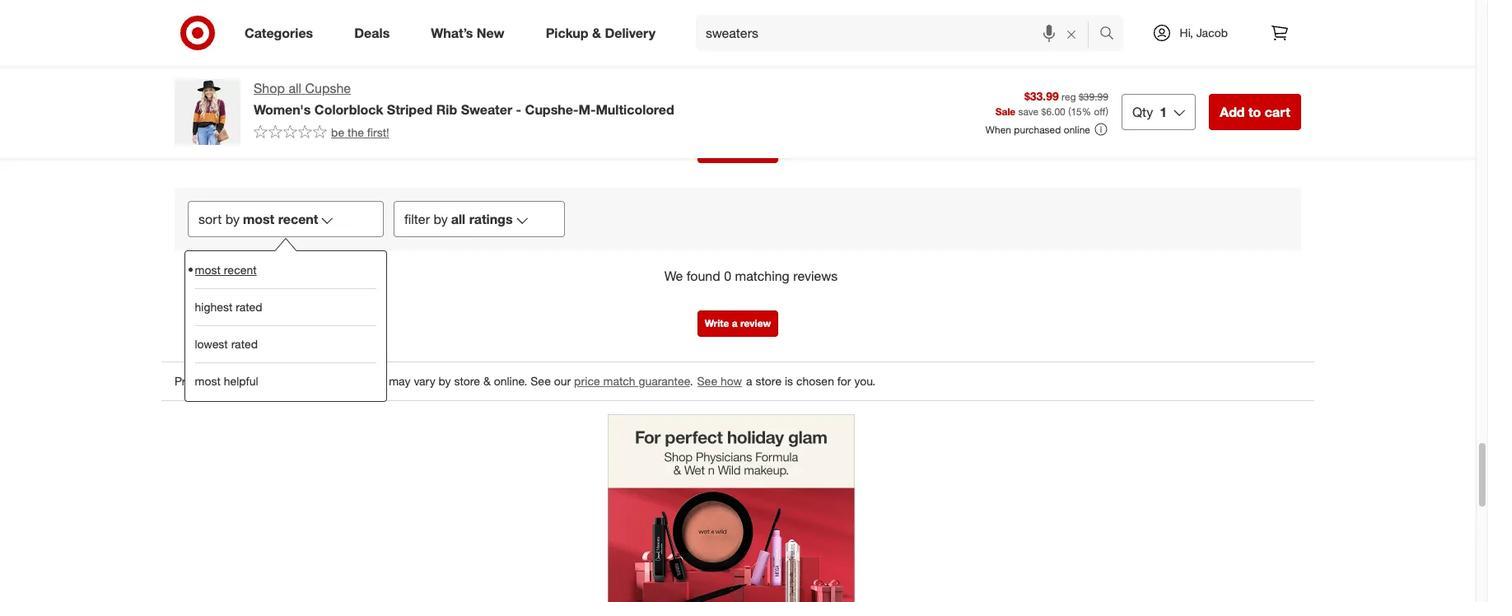 Task type: vqa. For each thing, say whether or not it's contained in the screenshot.
Style:
no



Task type: locate. For each thing, give the bounding box(es) containing it.
15
[[1071, 106, 1082, 118]]

0 horizontal spatial all
[[289, 80, 301, 96]]

prices,
[[175, 374, 209, 388]]

0 vertical spatial &
[[592, 24, 601, 41]]

jacob
[[1196, 26, 1228, 40]]

0 vertical spatial a
[[732, 317, 738, 330]]

a right write
[[732, 317, 738, 330]]

first!
[[367, 125, 389, 139]]

rated for lowest rated
[[232, 337, 258, 351]]

purchased
[[1014, 123, 1061, 136]]

when
[[986, 123, 1011, 136]]

styles
[[277, 374, 307, 388]]

most left the helpful
[[195, 374, 221, 388]]

matching
[[735, 268, 790, 284]]

add to cart button
[[1209, 94, 1301, 130]]

may
[[389, 374, 411, 388]]

recent up "most recent" link
[[278, 211, 318, 228]]

0 vertical spatial most
[[243, 211, 274, 228]]

1 horizontal spatial &
[[592, 24, 601, 41]]

ratings
[[469, 211, 513, 228]]

see
[[531, 374, 551, 388], [697, 374, 717, 388]]

recent up highest rated
[[224, 263, 257, 277]]

lowest
[[195, 337, 228, 351]]

store left is
[[756, 374, 782, 388]]

(
[[1068, 106, 1071, 118]]

by right sort at the top
[[225, 211, 240, 228]]

-
[[516, 101, 521, 118]]

filter by all ratings
[[404, 211, 513, 228]]

you.
[[854, 374, 876, 388]]

0 vertical spatial recent
[[278, 211, 318, 228]]

our
[[554, 374, 571, 388]]

6.00
[[1046, 106, 1066, 118]]

most right sort at the top
[[243, 211, 274, 228]]

promotions,
[[212, 374, 274, 388]]

cart
[[1265, 104, 1291, 120]]

1 store from the left
[[454, 374, 480, 388]]

price match guarantee link
[[574, 374, 690, 388]]

rated right lowest at the bottom of the page
[[232, 337, 258, 351]]

rated right the highest
[[236, 300, 263, 314]]

guarantee
[[639, 374, 690, 388]]

all up women's
[[289, 80, 301, 96]]

all left ratings at the left of page
[[451, 211, 466, 228]]

rated
[[236, 300, 263, 314], [232, 337, 258, 351]]

price
[[574, 374, 600, 388]]

hi,
[[1180, 26, 1193, 40]]

qty
[[1132, 104, 1153, 120]]

&
[[592, 24, 601, 41], [483, 374, 491, 388]]

0 horizontal spatial a
[[732, 317, 738, 330]]

a right how
[[746, 374, 752, 388]]

1 horizontal spatial see
[[697, 374, 717, 388]]

highest rated
[[195, 300, 263, 314]]

write a review
[[705, 317, 771, 330]]

2 store from the left
[[756, 374, 782, 388]]

0 vertical spatial all
[[289, 80, 301, 96]]

by right filter in the left top of the page
[[434, 211, 448, 228]]

most helpful
[[195, 374, 259, 388]]

0 vertical spatial rated
[[236, 300, 263, 314]]

$39.99
[[1079, 90, 1108, 103]]

availability
[[333, 374, 386, 388]]

most up the highest
[[195, 263, 221, 277]]

& left online.
[[483, 374, 491, 388]]

prices, promotions, styles and availability may vary by store & online. see our price match guarantee . see how a store is chosen for you.
[[175, 374, 876, 388]]

0 horizontal spatial recent
[[224, 263, 257, 277]]

see right .
[[697, 374, 717, 388]]

$33.99
[[1024, 89, 1059, 103]]

see left the our
[[531, 374, 551, 388]]

all inside shop all cupshe women's colorblock striped rib sweater - cupshe-m-multicolored
[[289, 80, 301, 96]]

1 vertical spatial rated
[[232, 337, 258, 351]]

0 horizontal spatial &
[[483, 374, 491, 388]]

m-
[[579, 101, 596, 118]]

highest rated link
[[195, 289, 376, 326]]

1 vertical spatial a
[[746, 374, 752, 388]]

2 vertical spatial most
[[195, 374, 221, 388]]

rib
[[436, 101, 457, 118]]

search button
[[1092, 15, 1131, 54]]

store right 'vary'
[[454, 374, 480, 388]]

most for most recent
[[195, 263, 221, 277]]

& right pickup
[[592, 24, 601, 41]]

0 horizontal spatial see
[[531, 374, 551, 388]]

is
[[785, 374, 793, 388]]

advertisement region
[[608, 414, 855, 602]]

most recent
[[195, 263, 257, 277]]

a inside button
[[732, 317, 738, 330]]

1 vertical spatial recent
[[224, 263, 257, 277]]

reviews
[[793, 268, 838, 284]]

lowest rated link
[[195, 326, 376, 363]]

1 vertical spatial &
[[483, 374, 491, 388]]

match
[[603, 374, 635, 388]]

0 horizontal spatial store
[[454, 374, 480, 388]]

save
[[1018, 106, 1039, 118]]

1 vertical spatial most
[[195, 263, 221, 277]]

1
[[1160, 104, 1167, 120]]

rated for highest rated
[[236, 300, 263, 314]]

1 horizontal spatial store
[[756, 374, 782, 388]]

online
[[1064, 123, 1090, 136]]

we
[[664, 268, 683, 284]]

review
[[740, 317, 771, 330]]

shop all cupshe women's colorblock striped rib sweater - cupshe-m-multicolored
[[254, 80, 674, 118]]

1 horizontal spatial all
[[451, 211, 466, 228]]

a
[[732, 317, 738, 330], [746, 374, 752, 388]]

colorblock
[[314, 101, 383, 118]]

sort by most recent
[[198, 211, 318, 228]]

cupshe-
[[525, 101, 579, 118]]

all
[[289, 80, 301, 96], [451, 211, 466, 228]]

reg
[[1062, 90, 1076, 103]]

shop
[[254, 80, 285, 96]]

recent
[[278, 211, 318, 228], [224, 263, 257, 277]]



Task type: describe. For each thing, give the bounding box(es) containing it.
the
[[348, 125, 364, 139]]

cupshe
[[305, 80, 351, 96]]

2 see from the left
[[697, 374, 717, 388]]

filter
[[404, 211, 430, 228]]

what's new
[[431, 24, 505, 41]]

image of women's colorblock striped rib sweater - cupshe-m-multicolored image
[[175, 79, 240, 145]]

%
[[1082, 106, 1091, 118]]

pickup & delivery link
[[532, 15, 676, 51]]

be
[[331, 125, 344, 139]]

deals link
[[340, 15, 410, 51]]

0
[[724, 268, 731, 284]]

women's
[[254, 101, 311, 118]]

helpful
[[224, 374, 259, 388]]

pickup & delivery
[[546, 24, 656, 41]]

when purchased online
[[986, 123, 1090, 136]]

pickup
[[546, 24, 589, 41]]

new
[[477, 24, 505, 41]]

by for sort by
[[225, 211, 240, 228]]

what's
[[431, 24, 473, 41]]

by right 'vary'
[[439, 374, 451, 388]]

write a review button
[[697, 311, 778, 337]]

1 see from the left
[[531, 374, 551, 388]]

online.
[[494, 374, 527, 388]]

sale
[[995, 106, 1016, 118]]

be the first!
[[331, 125, 389, 139]]

striped
[[387, 101, 433, 118]]

and
[[310, 374, 330, 388]]

add
[[1220, 104, 1245, 120]]

What can we help you find? suggestions appear below search field
[[696, 15, 1103, 51]]

write
[[705, 317, 729, 330]]

found
[[687, 268, 720, 284]]

$
[[1041, 106, 1046, 118]]

1 vertical spatial all
[[451, 211, 466, 228]]

how
[[721, 374, 742, 388]]

multicolored
[[596, 101, 674, 118]]

by for filter by
[[434, 211, 448, 228]]

vary
[[414, 374, 435, 388]]

$33.99 reg $39.99 sale save $ 6.00 ( 15 % off )
[[995, 89, 1108, 118]]

highest
[[195, 300, 233, 314]]

most helpful link
[[195, 363, 376, 400]]

add to cart
[[1220, 104, 1291, 120]]

most for most helpful
[[195, 374, 221, 388]]

lowest rated
[[195, 337, 258, 351]]

sweater
[[461, 101, 512, 118]]

to
[[1249, 104, 1261, 120]]

qty 1
[[1132, 104, 1167, 120]]

1 horizontal spatial recent
[[278, 211, 318, 228]]

search
[[1092, 26, 1131, 42]]

most recent link
[[195, 251, 376, 289]]

for
[[837, 374, 851, 388]]

deals
[[354, 24, 390, 41]]

be the first! link
[[254, 124, 389, 141]]

what's new link
[[417, 15, 525, 51]]

)
[[1106, 106, 1108, 118]]

delivery
[[605, 24, 656, 41]]

chosen
[[796, 374, 834, 388]]

sort
[[198, 211, 222, 228]]

recent inside "most recent" link
[[224, 263, 257, 277]]

we found 0 matching reviews
[[664, 268, 838, 284]]

1 horizontal spatial a
[[746, 374, 752, 388]]

categories
[[245, 24, 313, 41]]

hi, jacob
[[1180, 26, 1228, 40]]

off
[[1094, 106, 1106, 118]]

categories link
[[231, 15, 334, 51]]

.
[[690, 374, 693, 388]]



